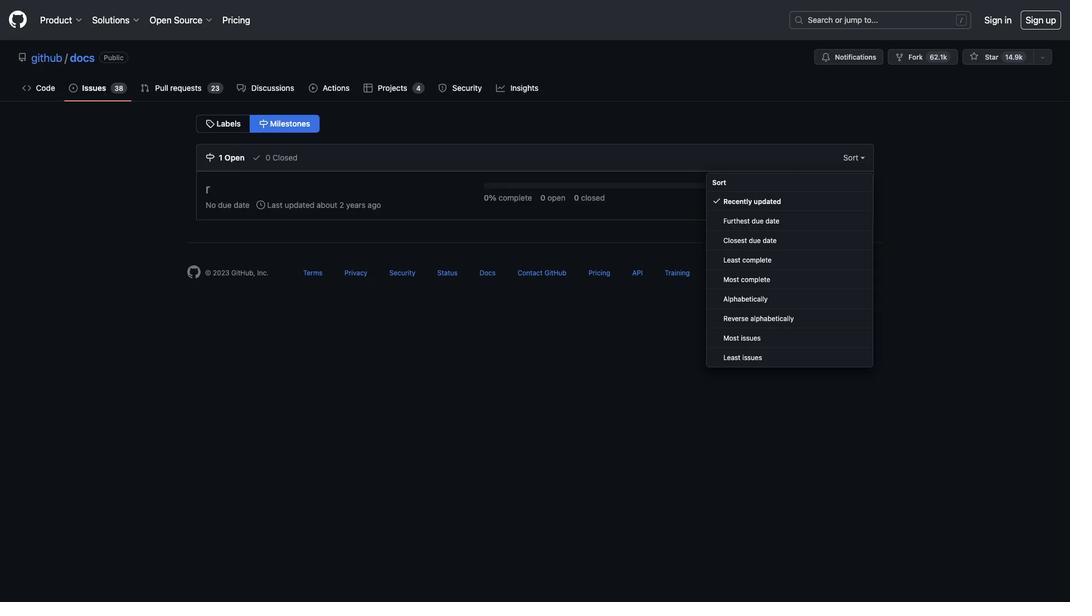 Task type: describe. For each thing, give the bounding box(es) containing it.
check image
[[252, 153, 261, 162]]

homepage image
[[187, 265, 201, 279]]

most issues link
[[707, 328, 873, 348]]

repo image
[[18, 53, 27, 62]]

most complete link
[[707, 270, 873, 289]]

closed
[[273, 153, 298, 162]]

0 for 0 open
[[541, 193, 546, 202]]

milestone image inside issue element
[[259, 119, 268, 128]]

insights
[[510, 83, 539, 93]]

security inside footer
[[390, 269, 416, 276]]

due for closest
[[749, 236, 761, 244]]

reverse
[[724, 314, 749, 322]]

about
[[317, 200, 337, 209]]

23
[[211, 84, 220, 92]]

recently updated link
[[707, 192, 873, 211]]

last
[[267, 200, 283, 209]]

docs
[[70, 51, 95, 64]]

1           open link
[[206, 144, 245, 171]]

updated for recently
[[754, 197, 781, 205]]

sign up link
[[1021, 11, 1061, 30]]

furthest due date
[[724, 217, 780, 225]]

reverse alphabetically
[[724, 314, 794, 322]]

0%
[[484, 193, 497, 202]]

in
[[1005, 15, 1012, 25]]

reverse alphabetically link
[[707, 309, 873, 328]]

©
[[205, 269, 211, 276]]

fork
[[909, 53, 923, 61]]

search or jump to... button
[[790, 12, 971, 28]]

alphabetically link
[[707, 289, 873, 309]]

0 for 0 closed
[[574, 193, 579, 202]]

requests
[[170, 83, 202, 93]]

star
[[985, 53, 999, 61]]

tag image
[[206, 119, 215, 128]]

© 2023 github, inc.
[[205, 269, 269, 276]]

labels link
[[196, 115, 250, 133]]

sort button
[[835, 144, 873, 171]]

privacy link
[[345, 269, 368, 276]]

sign for sign in
[[985, 15, 1003, 25]]

docs
[[480, 269, 496, 276]]

ago
[[368, 200, 381, 209]]

jump
[[845, 15, 862, 25]]

repo forked image
[[895, 53, 904, 62]]

terms link
[[303, 269, 323, 276]]

0 for 0           closed
[[266, 153, 270, 162]]

most for most complete
[[724, 275, 739, 283]]

menu containing sort
[[706, 173, 873, 367]]

training link
[[665, 269, 690, 276]]

date for furthest due date
[[766, 217, 780, 225]]

projects
[[378, 83, 407, 93]]

alphabetically
[[751, 314, 794, 322]]

due for furthest
[[752, 217, 764, 225]]

0 open
[[541, 193, 566, 202]]

due for no
[[218, 200, 232, 209]]

actions
[[323, 83, 350, 93]]

years
[[346, 200, 366, 209]]

blog
[[712, 269, 726, 276]]

pull
[[155, 83, 168, 93]]

comment discussion image
[[237, 84, 246, 93]]

fork 62.1k
[[909, 53, 947, 61]]

check image
[[712, 196, 721, 205]]

contact
[[518, 269, 543, 276]]

code
[[36, 83, 55, 93]]

contact github
[[518, 269, 567, 276]]

insights link
[[492, 80, 544, 96]]

search
[[808, 15, 833, 25]]

14906 users starred this repository element
[[1002, 51, 1027, 62]]

search or jump to...
[[808, 15, 878, 25]]

1
[[219, 153, 223, 162]]

2
[[339, 200, 344, 209]]

search image
[[795, 16, 804, 25]]

no
[[206, 200, 216, 209]]

issue opened image
[[69, 84, 78, 93]]

sign up
[[1026, 15, 1056, 25]]

clock image
[[256, 200, 265, 209]]

38
[[115, 84, 123, 92]]

2023
[[213, 269, 229, 276]]

about
[[748, 269, 767, 276]]

least complete
[[724, 256, 772, 264]]

contact github link
[[518, 269, 567, 276]]

/
[[65, 51, 68, 64]]

furthest due date link
[[707, 211, 873, 231]]

pricing for pricing link to the bottom
[[589, 269, 610, 276]]

0% complete
[[484, 193, 532, 202]]

bell image
[[822, 53, 831, 62]]

no due date
[[206, 200, 250, 209]]

issues for most issues
[[741, 334, 761, 342]]

date for closest due date
[[763, 236, 777, 244]]

to...
[[864, 15, 878, 25]]

1 horizontal spatial security link
[[434, 80, 487, 96]]

training
[[665, 269, 690, 276]]

graph image
[[496, 84, 505, 93]]

issues for least issues
[[742, 353, 762, 361]]

discussions link
[[232, 80, 300, 96]]

updated for last
[[285, 200, 315, 209]]

labels
[[215, 119, 241, 128]]

closest due date
[[724, 236, 777, 244]]

you must be signed in to add this repository to a list image
[[1038, 53, 1047, 62]]

api
[[632, 269, 643, 276]]

0           closed
[[264, 153, 298, 162]]

least complete link
[[707, 250, 873, 270]]



Task type: locate. For each thing, give the bounding box(es) containing it.
2 vertical spatial due
[[749, 236, 761, 244]]

date down furthest due date
[[763, 236, 777, 244]]

1 vertical spatial sort
[[712, 178, 726, 186]]

0 left closed
[[574, 193, 579, 202]]

due inside the closest due date "link"
[[749, 236, 761, 244]]

milestone image inside 1           open link
[[206, 153, 215, 162]]

github,
[[231, 269, 255, 276]]

issues down 'reverse alphabetically'
[[741, 334, 761, 342]]

github
[[31, 51, 62, 64]]

privacy
[[345, 269, 368, 276]]

discussions
[[251, 83, 294, 93]]

menu
[[706, 173, 873, 367]]

due
[[218, 200, 232, 209], [752, 217, 764, 225], [749, 236, 761, 244]]

footer
[[178, 242, 892, 306]]

closest due date link
[[707, 231, 873, 250]]

status link
[[437, 269, 458, 276]]

1 horizontal spatial milestone image
[[259, 119, 268, 128]]

1 horizontal spatial sign
[[1026, 15, 1044, 25]]

play image
[[309, 84, 318, 93]]

docs link
[[70, 51, 95, 64]]

most issues
[[724, 334, 761, 342]]

62.1k
[[930, 53, 947, 61]]

most complete
[[724, 275, 770, 283]]

sign for sign up
[[1026, 15, 1044, 25]]

pricing link
[[218, 9, 255, 31], [589, 269, 610, 276]]

date left clock image
[[234, 200, 250, 209]]

notifications
[[835, 53, 876, 61]]

code link
[[18, 80, 60, 96]]

public
[[104, 54, 124, 61]]

least issues
[[724, 353, 762, 361]]

footer containing © 2023 github, inc.
[[178, 242, 892, 306]]

0 closed
[[574, 193, 605, 202]]

complete up about on the top right
[[742, 256, 772, 264]]

1 horizontal spatial pricing link
[[589, 269, 610, 276]]

0 horizontal spatial sign
[[985, 15, 1003, 25]]

sort inside popup button
[[843, 153, 861, 162]]

r
[[206, 181, 210, 196]]

date inside "link"
[[763, 236, 777, 244]]

2 sign from the left
[[1026, 15, 1044, 25]]

complete for least complete
[[742, 256, 772, 264]]

1 sign from the left
[[985, 15, 1003, 25]]

0           closed link
[[252, 144, 298, 171]]

1 vertical spatial pricing link
[[589, 269, 610, 276]]

recently
[[724, 197, 752, 205]]

issue element
[[196, 115, 320, 133]]

0 right check icon
[[266, 153, 270, 162]]

least down the most issues
[[724, 353, 741, 361]]

1 vertical spatial pricing
[[589, 269, 610, 276]]

complete
[[499, 193, 532, 202], [742, 256, 772, 264], [741, 275, 770, 283]]

last updated about 2 years ago
[[265, 200, 381, 209]]

0 vertical spatial most
[[724, 275, 739, 283]]

homepage image
[[9, 10, 27, 28]]

security link
[[434, 80, 487, 96], [390, 269, 416, 276]]

0 vertical spatial sort
[[843, 153, 861, 162]]

2 vertical spatial date
[[763, 236, 777, 244]]

most for most issues
[[724, 334, 739, 342]]

2 vertical spatial complete
[[741, 275, 770, 283]]

0 vertical spatial least
[[724, 256, 741, 264]]

updated
[[754, 197, 781, 205], [285, 200, 315, 209]]

pricing inside footer
[[589, 269, 610, 276]]

milestone image up check icon
[[259, 119, 268, 128]]

issues down the most issues
[[742, 353, 762, 361]]

0 vertical spatial pricing link
[[218, 9, 255, 31]]

2 least from the top
[[724, 353, 741, 361]]

1 vertical spatial security
[[390, 269, 416, 276]]

0 vertical spatial date
[[234, 200, 250, 209]]

1 horizontal spatial security
[[452, 83, 482, 93]]

0 vertical spatial complete
[[499, 193, 532, 202]]

open
[[548, 193, 566, 202]]

recently updated
[[724, 197, 781, 205]]

0 horizontal spatial milestone image
[[206, 153, 215, 162]]

due right the no
[[218, 200, 232, 209]]

1 vertical spatial least
[[724, 353, 741, 361]]

1 horizontal spatial updated
[[754, 197, 781, 205]]

sign inside 'link'
[[985, 15, 1003, 25]]

pull requests
[[155, 83, 202, 93]]

2 most from the top
[[724, 334, 739, 342]]

0 horizontal spatial updated
[[285, 200, 315, 209]]

up
[[1046, 15, 1056, 25]]

0 left open
[[541, 193, 546, 202]]

complete for 0% complete
[[499, 193, 532, 202]]

complete right 0%
[[499, 193, 532, 202]]

due down recently updated
[[752, 217, 764, 225]]

sign left up
[[1026, 15, 1044, 25]]

sign in
[[985, 15, 1012, 25]]

1           open
[[217, 153, 245, 162]]

1 vertical spatial date
[[766, 217, 780, 225]]

api link
[[632, 269, 643, 276]]

0 vertical spatial milestone image
[[259, 119, 268, 128]]

r link
[[206, 181, 210, 196]]

most up alphabetically
[[724, 275, 739, 283]]

shield image
[[438, 84, 447, 93]]

most
[[724, 275, 739, 283], [724, 334, 739, 342]]

0 horizontal spatial pricing
[[222, 15, 250, 25]]

least
[[724, 256, 741, 264], [724, 353, 741, 361]]

sign in link
[[985, 13, 1012, 27]]

0 horizontal spatial 0
[[266, 153, 270, 162]]

least issues link
[[707, 348, 873, 367]]

least for least complete
[[724, 256, 741, 264]]

0 horizontal spatial sort
[[712, 178, 726, 186]]

complete for most complete
[[741, 275, 770, 283]]

status
[[437, 269, 458, 276]]

least for least issues
[[724, 353, 741, 361]]

1 vertical spatial complete
[[742, 256, 772, 264]]

milestone image
[[259, 119, 268, 128], [206, 153, 215, 162]]

security link left the graph "image"
[[434, 80, 487, 96]]

sign left in
[[985, 15, 1003, 25]]

complete down least complete
[[741, 275, 770, 283]]

1 horizontal spatial 0
[[541, 193, 546, 202]]

4
[[416, 84, 421, 92]]

github link
[[31, 51, 62, 64]]

star image
[[970, 52, 979, 61]]

most down reverse
[[724, 334, 739, 342]]

0 horizontal spatial pricing link
[[218, 9, 255, 31]]

1 vertical spatial security link
[[390, 269, 416, 276]]

open
[[225, 153, 245, 162]]

security link left status link on the left top of the page
[[390, 269, 416, 276]]

inc.
[[257, 269, 269, 276]]

github
[[545, 269, 567, 276]]

security
[[452, 83, 482, 93], [390, 269, 416, 276]]

docs link
[[480, 269, 496, 276]]

date down 'recently updated' link
[[766, 217, 780, 225]]

0 horizontal spatial security link
[[390, 269, 416, 276]]

0 vertical spatial due
[[218, 200, 232, 209]]

0 vertical spatial security
[[452, 83, 482, 93]]

1 vertical spatial milestone image
[[206, 153, 215, 162]]

or
[[835, 15, 843, 25]]

closed
[[581, 193, 605, 202]]

milestone image left 1
[[206, 153, 215, 162]]

1 most from the top
[[724, 275, 739, 283]]

1 vertical spatial issues
[[742, 353, 762, 361]]

1 horizontal spatial pricing
[[589, 269, 610, 276]]

code image
[[22, 84, 31, 93]]

14.9k
[[1005, 53, 1023, 61]]

0 horizontal spatial security
[[390, 269, 416, 276]]

1 horizontal spatial sort
[[843, 153, 861, 162]]

least up the blog link
[[724, 256, 741, 264]]

about link
[[748, 269, 767, 276]]

issues
[[82, 83, 106, 93]]

notifications link
[[815, 49, 884, 65]]

closest
[[724, 236, 747, 244]]

1 vertical spatial due
[[752, 217, 764, 225]]

due right closest
[[749, 236, 761, 244]]

due inside furthest due date link
[[752, 217, 764, 225]]

updated inside menu
[[754, 197, 781, 205]]

1 least from the top
[[724, 256, 741, 264]]

date
[[234, 200, 250, 209], [766, 217, 780, 225], [763, 236, 777, 244]]

security left status link on the left top of the page
[[390, 269, 416, 276]]

alphabetically
[[724, 295, 768, 303]]

1 vertical spatial most
[[724, 334, 739, 342]]

table image
[[364, 84, 373, 93]]

updated up furthest due date
[[754, 197, 781, 205]]

0 vertical spatial security link
[[434, 80, 487, 96]]

updated right last
[[285, 200, 315, 209]]

pricing inside pricing link
[[222, 15, 250, 25]]

security right shield image
[[452, 83, 482, 93]]

0
[[266, 153, 270, 162], [541, 193, 546, 202], [574, 193, 579, 202]]

2 horizontal spatial 0
[[574, 193, 579, 202]]

security inside security link
[[452, 83, 482, 93]]

github / docs
[[31, 51, 95, 64]]

furthest
[[724, 217, 750, 225]]

actions link
[[304, 80, 355, 96]]

date for no due date
[[234, 200, 250, 209]]

0 vertical spatial pricing
[[222, 15, 250, 25]]

git pull request image
[[141, 84, 149, 93]]

pricing for the left pricing link
[[222, 15, 250, 25]]

issues
[[741, 334, 761, 342], [742, 353, 762, 361]]

0 vertical spatial issues
[[741, 334, 761, 342]]



Task type: vqa. For each thing, say whether or not it's contained in the screenshot.
bottom Pricing
yes



